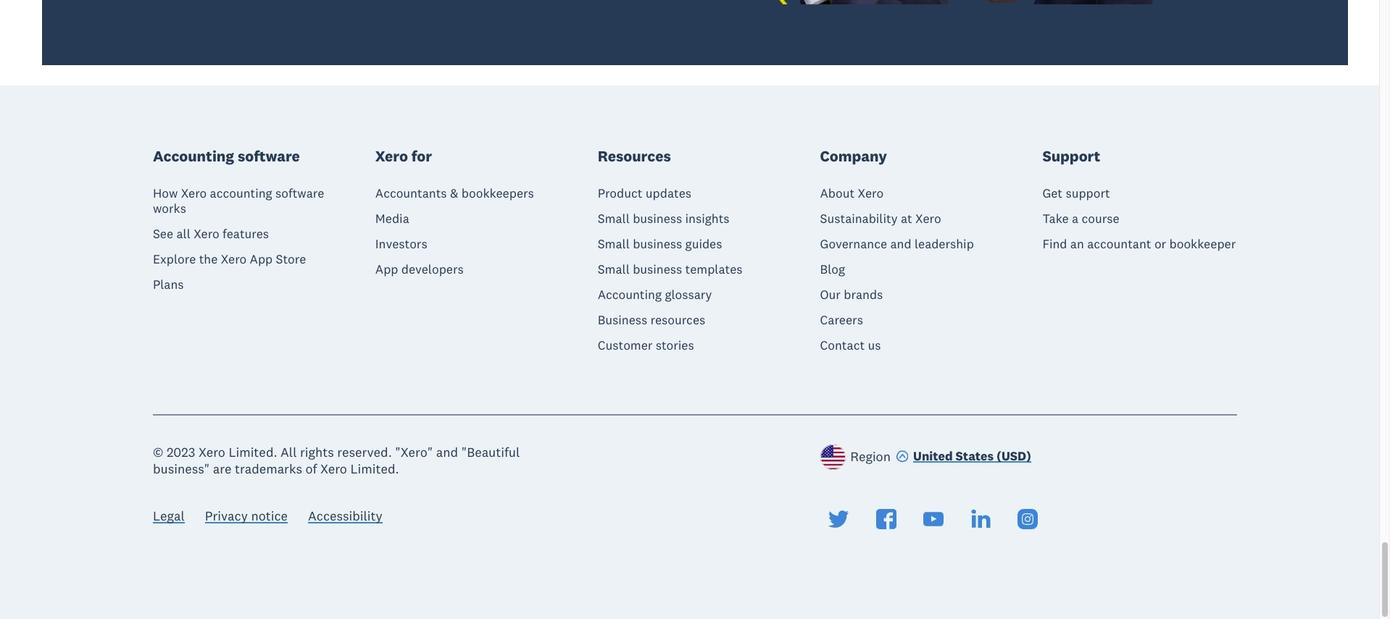 Task type: vqa. For each thing, say whether or not it's contained in the screenshot.
Glossary
yes



Task type: describe. For each thing, give the bounding box(es) containing it.
contact us
[[820, 338, 881, 354]]

business for guides
[[633, 237, 682, 252]]

take a course
[[1043, 211, 1120, 227]]

0 horizontal spatial app
[[250, 252, 273, 268]]

our brands
[[820, 287, 883, 303]]

xero right 'all'
[[194, 226, 219, 242]]

find an accountant or bookkeeper link
[[1043, 237, 1236, 252]]

"xero"
[[395, 445, 433, 461]]

features
[[223, 226, 269, 242]]

get support
[[1043, 186, 1110, 202]]

blog
[[820, 262, 845, 278]]

small business insights link
[[598, 211, 730, 227]]

linkedin image
[[971, 510, 991, 530]]

xero left for
[[375, 146, 408, 166]]

accounting glossary
[[598, 287, 712, 303]]

brands
[[844, 287, 883, 303]]

(usd)
[[997, 449, 1032, 464]]

get
[[1043, 186, 1063, 202]]

explore the xero app store
[[153, 252, 306, 268]]

&
[[450, 186, 458, 202]]

contact us link
[[820, 338, 881, 354]]

careers
[[820, 313, 863, 329]]

an
[[1071, 237, 1084, 252]]

sustainability at xero link
[[820, 211, 941, 227]]

all
[[281, 445, 297, 461]]

small for small business guides
[[598, 237, 630, 252]]

accounting
[[210, 186, 272, 202]]

investors link
[[375, 237, 427, 252]]

xero right the on the left of page
[[221, 252, 247, 268]]

about xero link
[[820, 186, 884, 202]]

©
[[153, 445, 163, 461]]

for
[[412, 146, 432, 166]]

customer stories
[[598, 338, 694, 354]]

governance
[[820, 237, 887, 252]]

find
[[1043, 237, 1068, 252]]

product
[[598, 186, 643, 202]]

how xero accounting software works link
[[153, 186, 348, 217]]

0 vertical spatial software
[[238, 146, 300, 166]]

bookkeeper
[[1170, 237, 1236, 252]]

business for templates
[[633, 262, 682, 278]]

support
[[1066, 186, 1110, 202]]

notice
[[251, 508, 288, 525]]

united
[[914, 449, 953, 464]]

see
[[153, 226, 173, 242]]

stories
[[656, 338, 694, 354]]

product updates
[[598, 186, 692, 202]]

plans
[[153, 277, 184, 293]]

accounting software
[[153, 146, 300, 166]]

app developers
[[375, 262, 464, 278]]

0 horizontal spatial limited.
[[229, 445, 277, 461]]

careers link
[[820, 313, 863, 329]]

business"
[[153, 461, 210, 478]]

accessibility
[[308, 508, 383, 525]]

instagram image
[[1018, 510, 1039, 530]]

xero for
[[375, 146, 432, 166]]

see all xero features
[[153, 226, 269, 242]]

© 2023 xero limited. all rights reserved. "xero" and "beautiful business" are trademarks of xero limited.
[[153, 445, 520, 478]]

leadership
[[915, 237, 974, 252]]

of
[[306, 461, 317, 478]]

xero up sustainability at xero
[[858, 186, 884, 202]]

the
[[199, 252, 218, 268]]

about
[[820, 186, 855, 202]]

resources
[[651, 313, 706, 329]]

are
[[213, 461, 232, 478]]

customer
[[598, 338, 653, 354]]

xero inside how xero accounting software works
[[181, 186, 207, 202]]

business for insights
[[633, 211, 682, 227]]

business
[[598, 313, 648, 329]]

our
[[820, 287, 841, 303]]

take a course link
[[1043, 211, 1120, 227]]

privacy notice
[[205, 508, 288, 525]]

product updates link
[[598, 186, 692, 202]]

plans link
[[153, 277, 184, 293]]

our brands link
[[820, 287, 883, 303]]

0 vertical spatial and
[[891, 237, 912, 252]]

2023
[[167, 445, 195, 461]]

facebook image
[[876, 510, 896, 530]]

about xero
[[820, 186, 884, 202]]

contact
[[820, 338, 865, 354]]

us
[[868, 338, 881, 354]]

trademarks
[[235, 461, 302, 478]]

updates
[[646, 186, 692, 202]]

bookkeepers
[[462, 186, 534, 202]]

small for small business templates
[[598, 262, 630, 278]]

company
[[820, 146, 887, 166]]

guides
[[685, 237, 722, 252]]

investors
[[375, 237, 427, 252]]

privacy
[[205, 508, 248, 525]]

united states (usd)
[[914, 449, 1032, 464]]

blog link
[[820, 262, 845, 278]]

business resources
[[598, 313, 706, 329]]



Task type: locate. For each thing, give the bounding box(es) containing it.
privacy notice link
[[205, 508, 288, 528]]

region
[[851, 449, 891, 466]]

0 horizontal spatial and
[[436, 445, 458, 461]]

0 vertical spatial small
[[598, 211, 630, 227]]

business down small business guides
[[633, 262, 682, 278]]

developers
[[401, 262, 464, 278]]

1 horizontal spatial limited.
[[350, 461, 399, 478]]

0 vertical spatial accounting
[[153, 146, 234, 166]]

business down small business insights link
[[633, 237, 682, 252]]

how
[[153, 186, 178, 202]]

2 vertical spatial business
[[633, 262, 682, 278]]

app
[[250, 252, 273, 268], [375, 262, 398, 278]]

states
[[956, 449, 994, 464]]

the current region is united states image
[[820, 445, 846, 471]]

media
[[375, 211, 409, 227]]

reserved.
[[337, 445, 392, 461]]

accounting for accounting glossary
[[598, 287, 662, 303]]

templates
[[685, 262, 743, 278]]

get support link
[[1043, 186, 1110, 202]]

accountant
[[1088, 237, 1152, 252]]

xero
[[375, 146, 408, 166], [181, 186, 207, 202], [858, 186, 884, 202], [916, 211, 941, 227], [194, 226, 219, 242], [221, 252, 247, 268], [199, 445, 225, 461], [320, 461, 347, 478]]

1 vertical spatial business
[[633, 237, 682, 252]]

3 business from the top
[[633, 262, 682, 278]]

0 horizontal spatial accounting
[[153, 146, 234, 166]]

accounting up business on the left of page
[[598, 287, 662, 303]]

united states (usd) button
[[896, 448, 1032, 468]]

insights
[[685, 211, 730, 227]]

1 vertical spatial software
[[276, 186, 324, 202]]

explore
[[153, 252, 196, 268]]

rights
[[300, 445, 334, 461]]

and
[[891, 237, 912, 252], [436, 445, 458, 461]]

limited. up accessibility
[[350, 461, 399, 478]]

how xero accounting software works
[[153, 186, 324, 217]]

works
[[153, 201, 186, 217]]

find an accountant or bookkeeper
[[1043, 237, 1236, 252]]

accounting for accounting software
[[153, 146, 234, 166]]

accounting up 'how'
[[153, 146, 234, 166]]

xero right of
[[320, 461, 347, 478]]

3 small from the top
[[598, 262, 630, 278]]

2 business from the top
[[633, 237, 682, 252]]

1 business from the top
[[633, 211, 682, 227]]

see all xero features link
[[153, 226, 269, 242]]

software inside how xero accounting software works
[[276, 186, 324, 202]]

2 vertical spatial small
[[598, 262, 630, 278]]

1 small from the top
[[598, 211, 630, 227]]

small for small business insights
[[598, 211, 630, 227]]

small business guides link
[[598, 237, 722, 252]]

business resources link
[[598, 313, 706, 329]]

software up accounting
[[238, 146, 300, 166]]

at
[[901, 211, 913, 227]]

accountants speaking to each other image
[[709, 0, 1237, 4]]

governance and leadership
[[820, 237, 974, 252]]

1 horizontal spatial app
[[375, 262, 398, 278]]

governance and leadership link
[[820, 237, 974, 252]]

accounting glossary link
[[598, 287, 712, 303]]

business up small business guides
[[633, 211, 682, 227]]

sustainability at xero
[[820, 211, 941, 227]]

small
[[598, 211, 630, 227], [598, 237, 630, 252], [598, 262, 630, 278]]

legal
[[153, 508, 185, 525]]

take
[[1043, 211, 1069, 227]]

all
[[177, 226, 191, 242]]

1 vertical spatial and
[[436, 445, 458, 461]]

accounting
[[153, 146, 234, 166], [598, 287, 662, 303]]

store
[[276, 252, 306, 268]]

1 vertical spatial accounting
[[598, 287, 662, 303]]

limited.
[[229, 445, 277, 461], [350, 461, 399, 478]]

and down at
[[891, 237, 912, 252]]

1 horizontal spatial and
[[891, 237, 912, 252]]

and inside © 2023 xero limited. all rights reserved. "xero" and "beautiful business" are trademarks of xero limited.
[[436, 445, 458, 461]]

app developers link
[[375, 262, 464, 278]]

twitter image
[[829, 510, 849, 530]]

xero right 'how'
[[181, 186, 207, 202]]

app down features
[[250, 252, 273, 268]]

2 small from the top
[[598, 237, 630, 252]]

limited. left 'all'
[[229, 445, 277, 461]]

youtube image
[[924, 510, 944, 530]]

accountants
[[375, 186, 447, 202]]

xero right 2023
[[199, 445, 225, 461]]

app down investors
[[375, 262, 398, 278]]

1 vertical spatial small
[[598, 237, 630, 252]]

xero right at
[[916, 211, 941, 227]]

or
[[1155, 237, 1167, 252]]

1 horizontal spatial accounting
[[598, 287, 662, 303]]

glossary
[[665, 287, 712, 303]]

support
[[1043, 146, 1101, 166]]

a
[[1072, 211, 1079, 227]]

software right accounting
[[276, 186, 324, 202]]

small business templates
[[598, 262, 743, 278]]

customer stories link
[[598, 338, 694, 354]]

course
[[1082, 211, 1120, 227]]

sustainability
[[820, 211, 898, 227]]

small business insights
[[598, 211, 730, 227]]

"beautiful
[[462, 445, 520, 461]]

software
[[238, 146, 300, 166], [276, 186, 324, 202]]

0 vertical spatial business
[[633, 211, 682, 227]]

resources
[[598, 146, 671, 166]]

media link
[[375, 211, 409, 227]]

accountants & bookkeepers
[[375, 186, 534, 202]]

and right ""xero""
[[436, 445, 458, 461]]



